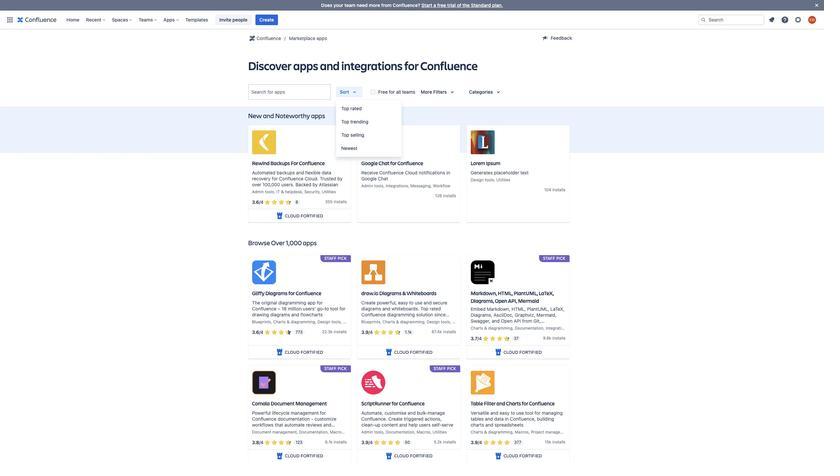 Task type: describe. For each thing, give the bounding box(es) containing it.
, inside generates placeholder text design tools , utilities
[[494, 178, 495, 183]]

4 for markdown, html, plantuml, latex, diagrams, open api, mermaid
[[479, 336, 482, 342]]

standard
[[471, 2, 491, 8]]

1 vertical spatial workflow
[[346, 430, 364, 435]]

/ for gliffy diagrams for confluence
[[259, 330, 261, 335]]

rewind backups for confluence image
[[252, 131, 276, 154]]

Search field
[[698, 14, 765, 25]]

app
[[308, 300, 316, 306]]

confluence inside confluence link
[[257, 35, 281, 41]]

, down the "solution"
[[425, 320, 426, 325]]

gliffy
[[252, 290, 265, 297]]

admin inside receive confluence cloud notifications in google chat admin tools , integrations , messaging , workflow
[[361, 184, 373, 188]]

solution
[[416, 312, 433, 318]]

draw.io diagrams & whiteboards
[[361, 290, 437, 297]]

admin for rewind backups for confluence
[[252, 189, 264, 194]]

cloud fortified app badge image for for
[[276, 349, 284, 357]]

apps
[[164, 17, 175, 22]]

fortified for cloud fortified app badge image associated with for
[[301, 349, 323, 355]]

confluence up filters on the right top
[[420, 58, 478, 74]]

install for comala document management
[[334, 440, 345, 445]]

5.2k install s
[[434, 440, 456, 445]]

charts inside the original diagramming app for confluence – 18 million users' go-to tool for drawing diagrams and flowcharts blueprints , charts & diagramming , design tools , macros
[[273, 320, 286, 325]]

discover apps and integrations for confluence
[[248, 58, 478, 74]]

, down content
[[383, 430, 385, 435]]

staff for scriptrunner for confluence
[[434, 366, 446, 372]]

confluence inside the original diagramming app for confluence – 18 million users' go-to tool for drawing diagrams and flowcharts blueprints , charts & diagramming , design tools , macros
[[252, 306, 276, 312]]

diagrams for for
[[265, 290, 288, 297]]

cloud fortified app badge image down content
[[385, 453, 393, 461]]

3.9 for scriptrunner
[[361, 440, 369, 446]]

, down 'backed'
[[302, 189, 303, 194]]

generates
[[471, 170, 493, 176]]

, down original at the bottom left
[[271, 320, 272, 325]]

cloud fortified down 8
[[285, 213, 323, 219]]

6.1k install s
[[325, 440, 347, 445]]

lorem ipsum image
[[471, 131, 495, 154]]

fortified for cloud fortified app badge icon underneath content
[[410, 453, 433, 459]]

, down flowcharts
[[315, 320, 316, 325]]

0 horizontal spatial documentation
[[299, 430, 328, 435]]

easy for powerful,
[[398, 300, 408, 306]]

cloud fortified app badge image down it
[[276, 212, 284, 220]]

Search for apps field
[[249, 86, 330, 98]]

automate
[[285, 422, 305, 428]]

confluence up 'flexible'
[[299, 160, 325, 167]]

s for scriptrunner for confluence
[[454, 440, 456, 445]]

top trending
[[341, 119, 368, 125]]

workflow inside receive confluence cloud notifications in google chat admin tools , integrations , messaging , workflow
[[433, 184, 450, 188]]

management
[[295, 400, 327, 407]]

3.9 for draw.io
[[361, 330, 369, 335]]

staff pick for markdown, html, plantuml, latex, diagrams, open api, mermaid
[[543, 255, 566, 261]]

apps right the marketplace
[[317, 35, 327, 41]]

reviews
[[306, 422, 322, 428]]

free for all teams
[[378, 89, 415, 95]]

utilities inside generates placeholder text design tools , utilities
[[496, 178, 510, 183]]

notification icon image
[[768, 16, 776, 24]]

teams
[[402, 89, 415, 95]]

, down notifications
[[431, 184, 432, 188]]

banner containing home
[[0, 10, 824, 29]]

for left all
[[389, 89, 395, 95]]

browse over 1,000 apps
[[248, 239, 317, 247]]

67.4k install s
[[432, 330, 456, 335]]

, down 'users'
[[430, 430, 432, 435]]

tools inside receive confluence cloud notifications in google chat admin tools , integrations , messaging , workflow
[[374, 184, 383, 188]]

trusted
[[320, 176, 336, 182]]

cloud down 773
[[285, 349, 300, 355]]

marketplace apps link
[[289, 34, 327, 42]]

new
[[248, 111, 262, 120]]

tools down since
[[441, 320, 450, 325]]

apps right 1,000
[[303, 239, 317, 247]]

gliffy diagrams for confluence
[[252, 290, 321, 297]]

, left "project"
[[529, 430, 530, 435]]

cloud fortified down 50
[[394, 453, 433, 459]]

diagramming up 773
[[291, 320, 315, 325]]

over
[[252, 182, 261, 188]]

clean-
[[361, 422, 375, 428]]

macros inside automate, customise and bulk-manage confluence. create triggered actions, clean-up content and help users self-serve admin tools , documentation , macros , utilities
[[417, 430, 430, 435]]

mermaid
[[518, 297, 539, 304]]

cloud fortified app badge image down "or"
[[494, 349, 502, 357]]

, up 6.1k
[[328, 430, 329, 435]]

filter
[[484, 400, 496, 407]]

staff for comala document management
[[324, 366, 337, 372]]

diagramming inside versatile and easy to use tool for managing tables and data in confluence, building charts and spreadsheets charts & diagramming , macros , project management
[[488, 430, 513, 435]]

15k install s
[[545, 440, 566, 445]]

3.8 / 4
[[252, 440, 264, 446]]

design inside generates placeholder text design tools , utilities
[[471, 178, 484, 183]]

design inside the original diagramming app for confluence – 18 million users' go-to tool for drawing diagrams and flowcharts blueprints , charts & diagramming , design tools , macros
[[317, 320, 330, 325]]

for up teams in the top of the page
[[404, 58, 419, 74]]

cloud fortified app badge image down spreadsheets
[[494, 453, 502, 461]]

start
[[421, 2, 432, 8]]

, left it
[[274, 189, 275, 194]]

documentation inside automate, customise and bulk-manage confluence. create triggered actions, clean-up content and help users self-serve admin tools , documentation , macros , utilities
[[386, 430, 414, 435]]

, right "or"
[[513, 326, 514, 331]]

4 for draw.io diagrams & whiteboards
[[370, 330, 373, 335]]

blueprints , charts & diagramming , design tools , macros
[[361, 320, 466, 325]]

powerful,
[[377, 300, 397, 306]]

comala document management image
[[252, 371, 276, 395]]

confluence up bulk- on the bottom right of the page
[[399, 400, 425, 407]]

google inside receive confluence cloud notifications in google chat admin tools , integrations , messaging , workflow
[[361, 176, 377, 182]]

to inside the original diagramming app for confluence – 18 million users' go-to tool for drawing diagrams and flowcharts blueprints , charts & diagramming , design tools , macros
[[325, 306, 329, 312]]

rated inside the create powerful, easy to use and secure diagrams and whiteboards. top rated confluence diagramming solution since 2013
[[430, 306, 441, 312]]

install for table filter and charts for confluence
[[552, 440, 563, 445]]

5.2k
[[434, 440, 442, 445]]

table filter and charts for confluence
[[471, 400, 555, 407]]

macros up 67.4k install s at the right
[[452, 320, 466, 325]]

graphviz,
[[515, 312, 535, 318]]

install for draw.io diagrams & whiteboards
[[443, 330, 454, 335]]

3.7 / 4
[[471, 336, 482, 342]]

fortified for cloud fortified app badge icon under spreadsheets
[[519, 453, 542, 459]]

confluence inside automated backups and flexible data recovery for confluence cloud. trusted by over 100,000 users. backed by atlassian admin tools , it & helpdesk , security , utilities
[[279, 176, 303, 182]]

, up 67.4k install s at the right
[[450, 320, 451, 325]]

0 vertical spatial from
[[381, 2, 392, 8]]

easy for and
[[500, 410, 510, 416]]

scriptrunner for confluence
[[361, 400, 425, 407]]

for inside versatile and easy to use tool for managing tables and data in confluence, building charts and spreadsheets charts & diagramming , macros , project management
[[535, 410, 541, 416]]

newest button
[[336, 142, 402, 155]]

atlassian
[[319, 182, 338, 188]]

in inside versatile and easy to use tool for managing tables and data in confluence, building charts and spreadsheets charts & diagramming , macros , project management
[[505, 416, 509, 422]]

invite
[[219, 17, 231, 22]]

in inside receive confluence cloud notifications in google chat admin tools , integrations , messaging , workflow
[[446, 170, 450, 176]]

automate,
[[361, 410, 383, 416]]

users'
[[303, 306, 316, 312]]

more
[[369, 2, 380, 8]]

s right the '104'
[[563, 188, 566, 192]]

install right 126
[[443, 193, 454, 198]]

security
[[304, 189, 320, 194]]

and inside automated backups and flexible data recovery for confluence cloud. trusted by over 100,000 users. backed by atlassian admin tools , it & helpdesk , security , utilities
[[296, 170, 304, 176]]

/ for rewind backups for confluence
[[259, 200, 261, 205]]

tool inside versatile and easy to use tool for managing tables and data in confluence, building charts and spreadsheets charts & diagramming , macros , project management
[[525, 410, 533, 416]]

million
[[288, 306, 302, 312]]

& down whiteboards.
[[396, 320, 399, 325]]

install for markdown, html, plantuml, latex, diagrams, open api, mermaid
[[552, 336, 563, 341]]

& up whiteboards.
[[402, 290, 406, 297]]

google chat for confluence image
[[361, 131, 385, 154]]

for right go-
[[340, 306, 346, 312]]

automate, customise and bulk-manage confluence. create triggered actions, clean-up content and help users self-serve admin tools , documentation , macros , utilities
[[361, 410, 453, 435]]

pick for comala document management
[[338, 366, 347, 372]]

latex, inside markdown, html, plantuml, latex, diagrams, open api, mermaid
[[539, 290, 554, 297]]

fortified down 1.1k at the left bottom
[[410, 349, 433, 355]]

3.6 for rewind
[[252, 200, 259, 205]]

diagrams, inside embed markdown, html, plantuml, latex, diagrams, asciidoc, graphviz, mermaid, swagger, and open api from git, attachments or text
[[471, 312, 492, 318]]

tables
[[471, 416, 484, 422]]

backed
[[296, 182, 311, 188]]

cloud fortified app badge image for management
[[276, 453, 284, 461]]

4 for scriptrunner for confluence
[[370, 440, 373, 446]]

html, inside markdown, html, plantuml, latex, diagrams, open api, mermaid
[[498, 290, 513, 297]]

charts up confluence, on the right of page
[[506, 400, 521, 407]]

noteworthy
[[275, 111, 310, 120]]

773
[[296, 330, 303, 335]]

top inside the create powerful, easy to use and secure diagrams and whiteboards. top rated confluence diagramming solution since 2013
[[421, 306, 428, 312]]

content
[[382, 422, 398, 428]]

confluence?
[[393, 2, 420, 8]]

utilities inside automate, customise and bulk-manage confluence. create triggered actions, clean-up content and help users self-serve admin tools , documentation , macros , utilities
[[433, 430, 447, 435]]

, up 9.8k
[[543, 326, 545, 331]]

table
[[471, 400, 483, 407]]

marketplace apps
[[289, 35, 327, 41]]

0 vertical spatial by
[[337, 176, 343, 182]]

diagrams for &
[[379, 290, 402, 297]]

install for rewind backups for confluence
[[334, 199, 345, 204]]

, down google chat for confluence
[[383, 184, 385, 188]]

s for rewind backups for confluence
[[345, 199, 347, 204]]

new and noteworthy apps
[[248, 111, 325, 120]]

google chat for confluence
[[361, 160, 423, 167]]

2013
[[361, 318, 372, 324]]

cloud fortified down 377
[[504, 453, 542, 459]]

staff pick for comala document management
[[324, 366, 347, 372]]

documentation
[[278, 416, 310, 422]]

your profile and preferences image
[[808, 16, 816, 24]]

for up receive confluence cloud notifications in google chat admin tools , integrations , messaging , workflow
[[390, 160, 397, 167]]

0 vertical spatial document
[[271, 400, 295, 407]]

1 vertical spatial by
[[313, 182, 318, 188]]

receive
[[361, 170, 378, 176]]

1 vertical spatial document
[[252, 430, 271, 435]]

1 horizontal spatial design
[[427, 320, 440, 325]]

integrations
[[341, 58, 402, 74]]

ipsum
[[486, 160, 500, 167]]

serve
[[442, 422, 453, 428]]

close image
[[813, 1, 821, 9]]

actions,
[[425, 416, 442, 422]]

macros up the "6.1k install s"
[[330, 430, 344, 435]]

templates
[[185, 17, 208, 22]]

, down help
[[414, 430, 416, 435]]

, down "atlassian"
[[320, 189, 321, 194]]

3.9 / 4 for table
[[471, 440, 482, 446]]

feedback button
[[537, 33, 576, 43]]

top rated button
[[336, 102, 402, 115]]

install right the '104'
[[552, 188, 563, 192]]

50
[[405, 440, 410, 445]]

1 google from the top
[[361, 160, 378, 167]]

for up customise
[[392, 400, 398, 407]]

categories
[[469, 89, 493, 95]]

and inside embed markdown, html, plantuml, latex, diagrams, asciidoc, graphviz, mermaid, swagger, and open api from git, attachments or text
[[492, 318, 500, 324]]

0 vertical spatial chat
[[379, 160, 389, 167]]

100,000
[[263, 182, 280, 188]]

approvals
[[252, 428, 273, 434]]

confluence up app
[[296, 290, 321, 297]]

api
[[514, 318, 521, 324]]

powerful lifecycle management for confluence documentation - customize workflows that automate reviews and approvals
[[252, 410, 336, 434]]

pick for markdown, html, plantuml, latex, diagrams, open api, mermaid
[[556, 255, 566, 261]]

& down swagger,
[[484, 326, 487, 331]]

table filter and charts for confluence image
[[471, 371, 495, 395]]

gliffy diagrams for confluence image
[[252, 261, 276, 285]]

group containing top rated
[[336, 100, 402, 157]]

for up confluence, on the right of page
[[522, 400, 528, 407]]

data inside automated backups and flexible data recovery for confluence cloud. trusted by over 100,000 users. backed by atlassian admin tools , it & helpdesk , security , utilities
[[322, 170, 331, 176]]

confluence up managing
[[529, 400, 555, 407]]

the
[[252, 300, 260, 306]]

users.
[[281, 182, 294, 188]]

for up go-
[[317, 300, 323, 306]]

staff pick for gliffy diagrams for confluence
[[324, 255, 347, 261]]

cloud fortified down 773
[[285, 349, 323, 355]]

embed markdown, html, plantuml, latex, diagrams, asciidoc, graphviz, mermaid, swagger, and open api from git, attachments or text
[[471, 306, 565, 330]]

6.1k
[[325, 440, 333, 445]]

, left 'messaging'
[[408, 184, 409, 188]]

3.9 / 4 for draw.io
[[361, 330, 373, 335]]

help
[[409, 422, 418, 428]]

apps right noteworthy
[[311, 111, 325, 120]]

and inside powerful lifecycle management for confluence documentation - customize workflows that automate reviews and approvals
[[323, 422, 331, 428]]

and inside the original diagramming app for confluence – 18 million users' go-to tool for drawing diagrams and flowcharts blueprints , charts & diagramming , design tools , macros
[[291, 312, 299, 318]]

cloud down 123
[[285, 453, 300, 459]]

use for and
[[415, 300, 422, 306]]

backups
[[270, 160, 290, 167]]

go-
[[317, 306, 325, 312]]

help icon image
[[781, 16, 789, 24]]



Task type: vqa. For each thing, say whether or not it's contained in the screenshot.
your
yes



Task type: locate. For each thing, give the bounding box(es) containing it.
swagger,
[[471, 318, 491, 324]]

0 vertical spatial create
[[259, 17, 274, 22]]

blueprints inside the original diagramming app for confluence – 18 million users' go-to tool for drawing diagrams and flowcharts blueprints , charts & diagramming , design tools , macros
[[252, 320, 271, 325]]

, down automate
[[297, 430, 298, 435]]

use inside the create powerful, easy to use and secure diagrams and whiteboards. top rated confluence diagramming solution since 2013
[[415, 300, 422, 306]]

to inside versatile and easy to use tool for managing tables and data in confluence, building charts and spreadsheets charts & diagramming , macros , project management
[[511, 410, 515, 416]]

all
[[396, 89, 401, 95]]

2 horizontal spatial to
[[511, 410, 515, 416]]

2 vertical spatial admin
[[361, 430, 373, 435]]

cloud fortified down 37
[[504, 349, 542, 355]]

1 vertical spatial html,
[[512, 306, 526, 312]]

s for markdown, html, plantuml, latex, diagrams, open api, mermaid
[[563, 336, 566, 341]]

tools down up
[[374, 430, 383, 435]]

chat down receive
[[378, 176, 388, 182]]

top for top rated
[[341, 106, 349, 111]]

tools inside automated backups and flexible data recovery for confluence cloud. trusted by over 100,000 users. backed by atlassian admin tools , it & helpdesk , security , utilities
[[265, 189, 274, 194]]

diagramming down the asciidoc, at the right bottom
[[488, 326, 513, 331]]

chat inside receive confluence cloud notifications in google chat admin tools , integrations , messaging , workflow
[[378, 176, 388, 182]]

tools up 22.3k install s in the bottom of the page
[[332, 320, 341, 325]]

s right 126
[[454, 193, 456, 198]]

cloud down 377
[[504, 453, 518, 459]]

top for top selling
[[341, 132, 349, 138]]

1 vertical spatial open
[[501, 318, 513, 324]]

0 horizontal spatial diagrams
[[265, 290, 288, 297]]

team
[[345, 2, 356, 8]]

, right 2013
[[380, 320, 382, 325]]

charts down "charts"
[[471, 430, 483, 435]]

0 vertical spatial diagrams,
[[471, 297, 494, 304]]

rated up since
[[430, 306, 441, 312]]

for inside automated backups and flexible data recovery for confluence cloud. trusted by over 100,000 users. backed by atlassian admin tools , it & helpdesk , security , utilities
[[272, 176, 278, 182]]

global element
[[4, 10, 697, 29]]

macros left 2013
[[343, 320, 357, 325]]

1 horizontal spatial diagrams
[[361, 306, 381, 312]]

/ down clean-
[[369, 440, 370, 446]]

free
[[378, 89, 388, 95]]

1 vertical spatial google
[[361, 176, 377, 182]]

fortified down charts & diagramming , documentation , integrations
[[519, 349, 542, 355]]

admin for scriptrunner for confluence
[[361, 430, 373, 435]]

0 horizontal spatial workflow
[[346, 430, 364, 435]]

attachments
[[471, 324, 498, 330]]

cloud down 8
[[285, 213, 300, 219]]

0 horizontal spatial utilities
[[322, 189, 336, 194]]

confluence,
[[510, 416, 536, 422]]

of
[[457, 2, 461, 8]]

1 vertical spatial tool
[[525, 410, 533, 416]]

–
[[278, 306, 280, 312]]

use inside versatile and easy to use tool for managing tables and data in confluence, building charts and spreadsheets charts & diagramming , macros , project management
[[516, 410, 524, 416]]

, up the "6.1k install s"
[[344, 430, 345, 435]]

chat
[[379, 160, 389, 167], [378, 176, 388, 182]]

install right "15k"
[[552, 440, 563, 445]]

use down the whiteboards
[[415, 300, 422, 306]]

2 google from the top
[[361, 176, 377, 182]]

0 horizontal spatial easy
[[398, 300, 408, 306]]

1 vertical spatial admin
[[252, 189, 264, 194]]

text
[[520, 170, 529, 176], [505, 324, 513, 330]]

comala
[[252, 400, 270, 407]]

whiteboards
[[407, 290, 437, 297]]

2 3.6 / 4 from the top
[[252, 330, 263, 335]]

diagrams inside the original diagramming app for confluence – 18 million users' go-to tool for drawing diagrams and flowcharts blueprints , charts & diagramming , design tools , macros
[[270, 312, 290, 318]]

126 install s
[[435, 193, 456, 198]]

4 for table filter and charts for confluence
[[479, 440, 482, 446]]

data inside versatile and easy to use tool for managing tables and data in confluence, building charts and spreadsheets charts & diagramming , macros , project management
[[494, 416, 504, 422]]

3.8
[[252, 440, 259, 446]]

tools inside generates placeholder text design tools , utilities
[[485, 178, 494, 183]]

1 vertical spatial in
[[505, 416, 509, 422]]

confluence up users.
[[279, 176, 303, 182]]

1 horizontal spatial use
[[516, 410, 524, 416]]

rated inside button
[[350, 106, 362, 111]]

integrations
[[386, 184, 408, 188], [546, 326, 568, 331]]

1 horizontal spatial diagrams
[[379, 290, 402, 297]]

diagramming
[[278, 300, 306, 306], [387, 312, 415, 318], [291, 320, 315, 325], [400, 320, 425, 325], [488, 326, 513, 331], [488, 430, 513, 435]]

create down customise
[[388, 416, 403, 422]]

1 horizontal spatial by
[[337, 176, 343, 182]]

from down the 'graphviz,' in the bottom of the page
[[522, 318, 532, 324]]

charts down swagger,
[[471, 326, 483, 331]]

free
[[437, 2, 446, 8]]

126
[[435, 193, 442, 198]]

1 vertical spatial utilities
[[322, 189, 336, 194]]

tools down the 100,000
[[265, 189, 274, 194]]

4 for gliffy diagrams for confluence
[[261, 330, 263, 335]]

feedback
[[551, 35, 572, 41]]

use for tool
[[516, 410, 524, 416]]

by right trusted
[[337, 176, 343, 182]]

confluence down google chat for confluence
[[379, 170, 404, 176]]

0 vertical spatial to
[[409, 300, 414, 306]]

fortified for cloud fortified app badge icon under "or"
[[519, 349, 542, 355]]

0 vertical spatial plantuml,
[[514, 290, 538, 297]]

0 horizontal spatial from
[[381, 2, 392, 8]]

fortified for cloud fortified app badge icon below it
[[301, 213, 323, 219]]

4 for comala document management
[[261, 440, 264, 446]]

to right users'
[[325, 306, 329, 312]]

create for create powerful, easy to use and secure diagrams and whiteboards. top rated confluence diagramming solution since 2013
[[361, 300, 376, 306]]

cloud.
[[305, 176, 319, 182]]

s for gliffy diagrams for confluence
[[345, 330, 347, 335]]

macros inside versatile and easy to use tool for managing tables and data in confluence, building charts and spreadsheets charts & diagramming , macros , project management
[[515, 430, 529, 435]]

1 horizontal spatial documentation
[[386, 430, 414, 435]]

receive confluence cloud notifications in google chat admin tools , integrations , messaging , workflow
[[361, 170, 450, 188]]

& inside automated backups and flexible data recovery for confluence cloud. trusted by over 100,000 users. backed by atlassian admin tools , it & helpdesk , security , utilities
[[281, 189, 284, 194]]

a
[[434, 2, 436, 8]]

install
[[552, 188, 563, 192], [443, 193, 454, 198], [334, 199, 345, 204], [334, 330, 345, 335], [443, 330, 454, 335], [552, 336, 563, 341], [334, 440, 345, 445], [443, 440, 454, 445], [552, 440, 563, 445]]

0 vertical spatial workflow
[[433, 184, 450, 188]]

confluence up cloud in the top of the page
[[398, 160, 423, 167]]

1 vertical spatial plantuml,
[[527, 306, 549, 312]]

2 horizontal spatial utilities
[[496, 178, 510, 183]]

1 horizontal spatial blueprints
[[361, 320, 380, 325]]

0 vertical spatial use
[[415, 300, 422, 306]]

0 vertical spatial integrations
[[386, 184, 408, 188]]

staff pick
[[324, 255, 347, 261], [543, 255, 566, 261], [324, 366, 347, 372], [434, 366, 456, 372]]

search image
[[701, 17, 706, 22]]

/ down "charts"
[[478, 440, 479, 446]]

banner
[[0, 10, 824, 29]]

easy inside versatile and easy to use tool for managing tables and data in confluence, building charts and spreadsheets charts & diagramming , macros , project management
[[500, 410, 510, 416]]

3.6 for gliffy
[[252, 330, 259, 335]]

0 vertical spatial text
[[520, 170, 529, 176]]

0 horizontal spatial integrations
[[386, 184, 408, 188]]

3.6 / 4
[[252, 200, 263, 205], [252, 330, 263, 335]]

diagrams up 2013
[[361, 306, 381, 312]]

0 vertical spatial html,
[[498, 290, 513, 297]]

0 horizontal spatial tool
[[330, 306, 338, 312]]

does
[[321, 2, 332, 8]]

355 install s
[[325, 199, 347, 204]]

for up million
[[288, 290, 295, 297]]

tool inside the original diagramming app for confluence – 18 million users' go-to tool for drawing diagrams and flowcharts blueprints , charts & diagramming , design tools , macros
[[330, 306, 338, 312]]

management inside powerful lifecycle management for confluence documentation - customize workflows that automate reviews and approvals
[[291, 410, 319, 416]]

create for create
[[259, 17, 274, 22]]

1 3.6 from the top
[[252, 200, 259, 205]]

create powerful, easy to use and secure diagrams and whiteboards. top rated confluence diagramming solution since 2013
[[361, 300, 447, 324]]

flowcharts
[[301, 312, 323, 318]]

to for create
[[409, 300, 414, 306]]

1 vertical spatial markdown,
[[487, 306, 510, 312]]

easy inside the create powerful, easy to use and secure diagrams and whiteboards. top rated confluence diagramming solution since 2013
[[398, 300, 408, 306]]

context icon image
[[248, 34, 256, 42], [248, 34, 256, 42]]

plantuml, inside embed markdown, html, plantuml, latex, diagrams, asciidoc, graphviz, mermaid, swagger, and open api from git, attachments or text
[[527, 306, 549, 312]]

0 horizontal spatial create
[[259, 17, 274, 22]]

1 horizontal spatial easy
[[500, 410, 510, 416]]

0 vertical spatial open
[[495, 297, 507, 304]]

spaces
[[112, 17, 128, 22]]

admin inside automated backups and flexible data recovery for confluence cloud. trusted by over 100,000 users. backed by atlassian admin tools , it & helpdesk , security , utilities
[[252, 189, 264, 194]]

0 vertical spatial google
[[361, 160, 378, 167]]

& inside the original diagramming app for confluence – 18 million users' go-to tool for drawing diagrams and flowcharts blueprints , charts & diagramming , design tools , macros
[[287, 320, 290, 325]]

open inside embed markdown, html, plantuml, latex, diagrams, asciidoc, graphviz, mermaid, swagger, and open api from git, attachments or text
[[501, 318, 513, 324]]

1 horizontal spatial in
[[505, 416, 509, 422]]

tool up confluence, on the right of page
[[525, 410, 533, 416]]

1 blueprints from the left
[[252, 320, 271, 325]]

blueprints
[[252, 320, 271, 325], [361, 320, 380, 325]]

for inside powerful lifecycle management for confluence documentation - customize workflows that automate reviews and approvals
[[320, 410, 326, 416]]

macros
[[343, 320, 357, 325], [452, 320, 466, 325], [330, 430, 344, 435], [417, 430, 430, 435], [515, 430, 529, 435]]

0 horizontal spatial to
[[325, 306, 329, 312]]

9.8k install s
[[543, 336, 566, 341]]

1 vertical spatial easy
[[500, 410, 510, 416]]

diagramming up million
[[278, 300, 306, 306]]

utilities inside automated backups and flexible data recovery for confluence cloud. trusted by over 100,000 users. backed by atlassian admin tools , it & helpdesk , security , utilities
[[322, 189, 336, 194]]

home link
[[64, 14, 81, 25]]

pick for gliffy diagrams for confluence
[[338, 255, 347, 261]]

invite people button
[[215, 14, 251, 25]]

versatile and easy to use tool for managing tables and data in confluence, building charts and spreadsheets charts & diagramming , macros , project management
[[471, 410, 570, 435]]

appswitcher icon image
[[6, 16, 14, 24]]

1 vertical spatial diagrams,
[[471, 312, 492, 318]]

3.6 / 4 down drawing
[[252, 330, 263, 335]]

more filters
[[421, 89, 447, 95]]

markdown, up the asciidoc, at the right bottom
[[487, 306, 510, 312]]

blueprints down powerful,
[[361, 320, 380, 325]]

3.9 / 4 down clean-
[[361, 440, 373, 446]]

0 horizontal spatial use
[[415, 300, 422, 306]]

0 horizontal spatial design
[[317, 320, 330, 325]]

/ for draw.io diagrams & whiteboards
[[369, 330, 370, 335]]

diagramming down whiteboards.
[[387, 312, 415, 318]]

1 3.6 / 4 from the top
[[252, 200, 263, 205]]

filters
[[433, 89, 447, 95]]

workflow down clean-
[[346, 430, 364, 435]]

2 vertical spatial utilities
[[433, 430, 447, 435]]

the
[[463, 2, 470, 8]]

markdown, html, plantuml, latex, diagrams, open api, mermaid
[[471, 290, 554, 304]]

the original diagramming app for confluence – 18 million users' go-to tool for drawing diagrams and flowcharts blueprints , charts & diagramming , design tools , macros
[[252, 300, 357, 325]]

2 vertical spatial to
[[511, 410, 515, 416]]

management down that on the bottom left of the page
[[272, 430, 297, 435]]

cloud down 50
[[394, 453, 409, 459]]

1 horizontal spatial text
[[520, 170, 529, 176]]

2 horizontal spatial documentation
[[515, 326, 543, 331]]

diagrams, up the embed
[[471, 297, 494, 304]]

/ for comala document management
[[259, 440, 261, 446]]

1 horizontal spatial data
[[494, 416, 504, 422]]

tools inside the original diagramming app for confluence – 18 million users' go-to tool for drawing diagrams and flowcharts blueprints , charts & diagramming , design tools , macros
[[332, 320, 341, 325]]

/ for scriptrunner for confluence
[[369, 440, 370, 446]]

/ down attachments
[[478, 336, 479, 342]]

create inside create link
[[259, 17, 274, 22]]

4 down "charts"
[[479, 440, 482, 446]]

0 horizontal spatial blueprints
[[252, 320, 271, 325]]

open left api,
[[495, 297, 507, 304]]

helpdesk
[[285, 189, 302, 194]]

1 diagrams from the left
[[265, 290, 288, 297]]

1 horizontal spatial utilities
[[433, 430, 447, 435]]

management inside versatile and easy to use tool for managing tables and data in confluence, building charts and spreadsheets charts & diagramming , macros , project management
[[545, 430, 570, 435]]

1 vertical spatial latex,
[[550, 306, 565, 312]]

spaces button
[[110, 14, 135, 25]]

staff for gliffy diagrams for confluence
[[324, 255, 337, 261]]

diagramming down spreadsheets
[[488, 430, 513, 435]]

charts down powerful,
[[383, 320, 395, 325]]

4
[[261, 200, 263, 205], [261, 330, 263, 335], [370, 330, 373, 335], [479, 336, 482, 342], [261, 440, 264, 446], [370, 440, 373, 446], [479, 440, 482, 446]]

create inside the create powerful, easy to use and secure diagrams and whiteboards. top rated confluence diagramming solution since 2013
[[361, 300, 376, 306]]

1 horizontal spatial to
[[409, 300, 414, 306]]

pick
[[338, 255, 347, 261], [556, 255, 566, 261], [338, 366, 347, 372], [447, 366, 456, 372]]

staff for markdown, html, plantuml, latex, diagrams, open api, mermaid
[[543, 255, 555, 261]]

355
[[325, 199, 333, 204]]

0 vertical spatial 3.6
[[252, 200, 259, 205]]

2 diagrams from the left
[[379, 290, 402, 297]]

1 vertical spatial to
[[325, 306, 329, 312]]

create up confluence link
[[259, 17, 274, 22]]

0 horizontal spatial text
[[505, 324, 513, 330]]

markdown, inside markdown, html, plantuml, latex, diagrams, open api, mermaid
[[471, 290, 497, 297]]

recent button
[[84, 14, 108, 25]]

invite people
[[219, 17, 247, 22]]

diagramming inside the create powerful, easy to use and secure diagrams and whiteboards. top rated confluence diagramming solution since 2013
[[387, 312, 415, 318]]

it
[[276, 189, 280, 194]]

markdown, up the embed
[[471, 290, 497, 297]]

staff pick for scriptrunner for confluence
[[434, 366, 456, 372]]

charts inside versatile and easy to use tool for managing tables and data in confluence, building charts and spreadsheets charts & diagramming , macros , project management
[[471, 430, 483, 435]]

1 vertical spatial from
[[522, 318, 532, 324]]

1 vertical spatial 3.6
[[252, 330, 259, 335]]

rewind backups for confluence
[[252, 160, 325, 167]]

install for scriptrunner for confluence
[[443, 440, 454, 445]]

newest
[[341, 145, 357, 151]]

top selling
[[341, 132, 364, 138]]

create inside automate, customise and bulk-manage confluence. create triggered actions, clean-up content and help users self-serve admin tools , documentation , macros , utilities
[[388, 416, 403, 422]]

recovery
[[252, 176, 271, 182]]

more
[[421, 89, 432, 95]]

that
[[275, 422, 283, 428]]

by
[[337, 176, 343, 182], [313, 182, 318, 188]]

document management , documentation , macros , workflow
[[252, 430, 364, 435]]

to up whiteboards.
[[409, 300, 414, 306]]

utilities down self-
[[433, 430, 447, 435]]

1 horizontal spatial workflow
[[433, 184, 450, 188]]

drawing
[[252, 312, 269, 318]]

0 vertical spatial easy
[[398, 300, 408, 306]]

top for top trending
[[341, 119, 349, 125]]

3.6 / 4 for gliffy
[[252, 330, 263, 335]]

scriptrunner for confluence image
[[361, 371, 385, 395]]

0 vertical spatial markdown,
[[471, 290, 497, 297]]

plantuml, inside markdown, html, plantuml, latex, diagrams, open api, mermaid
[[514, 290, 538, 297]]

4 for rewind backups for confluence
[[261, 200, 263, 205]]

top inside top rated button
[[341, 106, 349, 111]]

2 vertical spatial create
[[388, 416, 403, 422]]

diagrams up original at the bottom left
[[265, 290, 288, 297]]

s for comala document management
[[345, 440, 347, 445]]

0 horizontal spatial rated
[[350, 106, 362, 111]]

automated backups and flexible data recovery for confluence cloud. trusted by over 100,000 users. backed by atlassian admin tools , it & helpdesk , security , utilities
[[252, 170, 343, 194]]

0 vertical spatial data
[[322, 170, 331, 176]]

data up trusted
[[322, 170, 331, 176]]

/ for table filter and charts for confluence
[[478, 440, 479, 446]]

s for table filter and charts for confluence
[[563, 440, 566, 445]]

0 horizontal spatial diagrams
[[270, 312, 290, 318]]

4 right the 3.8
[[261, 440, 264, 446]]

2 diagrams, from the top
[[471, 312, 492, 318]]

3.9
[[361, 330, 369, 335], [361, 440, 369, 446], [471, 440, 478, 446]]

top inside top trending button
[[341, 119, 349, 125]]

html, inside embed markdown, html, plantuml, latex, diagrams, asciidoc, graphviz, mermaid, swagger, and open api from git, attachments or text
[[512, 306, 526, 312]]

2 blueprints from the left
[[361, 320, 380, 325]]

markdown, inside embed markdown, html, plantuml, latex, diagrams, asciidoc, graphviz, mermaid, swagger, and open api from git, attachments or text
[[487, 306, 510, 312]]

from inside embed markdown, html, plantuml, latex, diagrams, asciidoc, graphviz, mermaid, swagger, and open api from git, attachments or text
[[522, 318, 532, 324]]

confluence down create link
[[257, 35, 281, 41]]

3.9 / 4 for scriptrunner
[[361, 440, 373, 446]]

1 vertical spatial rated
[[430, 306, 441, 312]]

s for draw.io diagrams & whiteboards
[[454, 330, 456, 335]]

top inside top selling button
[[341, 132, 349, 138]]

0 horizontal spatial in
[[446, 170, 450, 176]]

google up receive
[[361, 160, 378, 167]]

data
[[322, 170, 331, 176], [494, 416, 504, 422]]

3.9 down "charts"
[[471, 440, 478, 446]]

1 vertical spatial text
[[505, 324, 513, 330]]

install right 9.8k
[[552, 336, 563, 341]]

confluence inside powerful lifecycle management for confluence documentation - customize workflows that automate reviews and approvals
[[252, 416, 276, 422]]

open
[[495, 297, 507, 304], [501, 318, 513, 324]]

3.9 / 4 down 2013
[[361, 330, 373, 335]]

to inside the create powerful, easy to use and secure diagrams and whiteboards. top rated confluence diagramming solution since 2013
[[409, 300, 414, 306]]

workflows
[[252, 422, 274, 428]]

22.3k install s
[[322, 330, 347, 335]]

3.9 / 4 down "charts"
[[471, 440, 482, 446]]

4 down drawing
[[261, 330, 263, 335]]

3.6 / 4 for rewind
[[252, 200, 263, 205]]

/ down drawing
[[259, 330, 261, 335]]

8
[[296, 200, 298, 205]]

secure
[[433, 300, 447, 306]]

tools inside automate, customise and bulk-manage confluence. create triggered actions, clean-up content and help users self-serve admin tools , documentation , macros , utilities
[[374, 430, 383, 435]]

create
[[259, 17, 274, 22], [361, 300, 376, 306], [388, 416, 403, 422]]

0 vertical spatial utilities
[[496, 178, 510, 183]]

integrations inside receive confluence cloud notifications in google chat admin tools , integrations , messaging , workflow
[[386, 184, 408, 188]]

, down spreadsheets
[[513, 430, 514, 435]]

admin inside automate, customise and bulk-manage confluence. create triggered actions, clean-up content and help users self-serve admin tools , documentation , macros , utilities
[[361, 430, 373, 435]]

install right "355"
[[334, 199, 345, 204]]

group
[[336, 100, 402, 157]]

0 vertical spatial admin
[[361, 184, 373, 188]]

3.9 down clean-
[[361, 440, 369, 446]]

1 horizontal spatial create
[[361, 300, 376, 306]]

start a free trial of the standard plan. link
[[421, 2, 503, 8]]

manage
[[428, 410, 445, 416]]

cloud down 37
[[504, 349, 518, 355]]

apps down marketplace apps link
[[293, 58, 318, 74]]

markdown, html, plantuml, latex, diagrams, open api, mermaid image
[[471, 261, 495, 285]]

2 horizontal spatial create
[[388, 416, 403, 422]]

admin down "over"
[[252, 189, 264, 194]]

1 horizontal spatial integrations
[[546, 326, 568, 331]]

to for versatile
[[511, 410, 515, 416]]

4 down "over"
[[261, 200, 263, 205]]

text inside generates placeholder text design tools , utilities
[[520, 170, 529, 176]]

1 horizontal spatial tool
[[525, 410, 533, 416]]

tools
[[485, 178, 494, 183], [374, 184, 383, 188], [265, 189, 274, 194], [332, 320, 341, 325], [441, 320, 450, 325], [374, 430, 383, 435]]

settings icon image
[[794, 16, 802, 24]]

confluence inside the create powerful, easy to use and secure diagrams and whiteboards. top rated confluence diagramming solution since 2013
[[361, 312, 386, 318]]

pick for scriptrunner for confluence
[[447, 366, 456, 372]]

install for gliffy diagrams for confluence
[[334, 330, 345, 335]]

0 vertical spatial in
[[446, 170, 450, 176]]

37
[[514, 336, 519, 341]]

cloud fortified
[[285, 213, 323, 219], [285, 349, 323, 355], [394, 349, 433, 355], [504, 349, 542, 355], [285, 453, 323, 459], [394, 453, 433, 459], [504, 453, 542, 459]]

cloud down 1.1k at the left bottom
[[394, 349, 409, 355]]

1 vertical spatial chat
[[378, 176, 388, 182]]

& inside versatile and easy to use tool for managing tables and data in confluence, building charts and spreadsheets charts & diagramming , macros , project management
[[484, 430, 487, 435]]

confluence image
[[17, 16, 57, 24], [17, 16, 57, 24]]

cloud fortified down 123
[[285, 453, 323, 459]]

1 vertical spatial diagrams
[[270, 312, 290, 318]]

0 horizontal spatial data
[[322, 170, 331, 176]]

text inside embed markdown, html, plantuml, latex, diagrams, asciidoc, graphviz, mermaid, swagger, and open api from git, attachments or text
[[505, 324, 513, 330]]

chat down newest button
[[379, 160, 389, 167]]

users
[[419, 422, 431, 428]]

easy up whiteboards.
[[398, 300, 408, 306]]

google
[[361, 160, 378, 167], [361, 176, 377, 182]]

apps
[[317, 35, 327, 41], [293, 58, 318, 74], [311, 111, 325, 120], [303, 239, 317, 247]]

3.9 for table
[[471, 440, 478, 446]]

s right 22.3k
[[345, 330, 347, 335]]

diagrams inside the create powerful, easy to use and secure diagrams and whiteboards. top rated confluence diagramming solution since 2013
[[361, 306, 381, 312]]

confluence inside receive confluence cloud notifications in google chat admin tools , integrations , messaging , workflow
[[379, 170, 404, 176]]

fortified for management's cloud fortified app badge image
[[301, 453, 323, 459]]

open inside markdown, html, plantuml, latex, diagrams, open api, mermaid
[[495, 297, 507, 304]]

diagrams, inside markdown, html, plantuml, latex, diagrams, open api, mermaid
[[471, 297, 494, 304]]

top up top trending
[[341, 106, 349, 111]]

0 vertical spatial 3.6 / 4
[[252, 200, 263, 205]]

draw.io
[[361, 290, 378, 297]]

1 vertical spatial use
[[516, 410, 524, 416]]

macros inside the original diagramming app for confluence – 18 million users' go-to tool for drawing diagrams and flowcharts blueprints , charts & diagramming , design tools , macros
[[343, 320, 357, 325]]

latex, inside embed markdown, html, plantuml, latex, diagrams, asciidoc, graphviz, mermaid, swagger, and open api from git, attachments or text
[[550, 306, 565, 312]]

fortified down 123
[[301, 453, 323, 459]]

4 right 3.7
[[479, 336, 482, 342]]

0 horizontal spatial by
[[313, 182, 318, 188]]

s right "15k"
[[563, 440, 566, 445]]

0 vertical spatial latex,
[[539, 290, 554, 297]]

integrations down cloud in the top of the page
[[386, 184, 408, 188]]

1 horizontal spatial from
[[522, 318, 532, 324]]

diagramming up 1.1k at the left bottom
[[400, 320, 425, 325]]

/
[[259, 200, 261, 205], [259, 330, 261, 335], [369, 330, 370, 335], [478, 336, 479, 342], [259, 440, 261, 446], [369, 440, 370, 446], [478, 440, 479, 446]]

1 vertical spatial integrations
[[546, 326, 568, 331]]

1 horizontal spatial rated
[[430, 306, 441, 312]]

1 vertical spatial 3.6 / 4
[[252, 330, 263, 335]]

draw.io diagrams & whiteboards image
[[361, 261, 385, 285]]

cloud fortified app badge image
[[276, 349, 284, 357], [385, 349, 393, 357], [276, 453, 284, 461]]

0 vertical spatial diagrams
[[361, 306, 381, 312]]

markdown,
[[471, 290, 497, 297], [487, 306, 510, 312]]

plantuml, up mermaid
[[514, 290, 538, 297]]

1 vertical spatial create
[[361, 300, 376, 306]]

1 vertical spatial data
[[494, 416, 504, 422]]

management up 15k install s on the right of the page
[[545, 430, 570, 435]]

easy down table filter and charts for confluence
[[500, 410, 510, 416]]

/ for markdown, html, plantuml, latex, diagrams, open api, mermaid
[[478, 336, 479, 342]]

2 3.6 from the top
[[252, 330, 259, 335]]

cloud fortified app badge image
[[276, 212, 284, 220], [494, 349, 502, 357], [385, 453, 393, 461], [494, 453, 502, 461]]

3.6 / 4 down "over"
[[252, 200, 263, 205]]

2 horizontal spatial design
[[471, 178, 484, 183]]

0 vertical spatial rated
[[350, 106, 362, 111]]

, up 22.3k install s in the bottom of the page
[[341, 320, 342, 325]]

cloud fortified down 1.1k at the left bottom
[[394, 349, 433, 355]]

selling
[[350, 132, 364, 138]]

1 diagrams, from the top
[[471, 297, 494, 304]]

install right 22.3k
[[334, 330, 345, 335]]

git,
[[533, 318, 541, 324]]

up
[[375, 422, 380, 428]]

1.1k
[[405, 330, 412, 335]]



